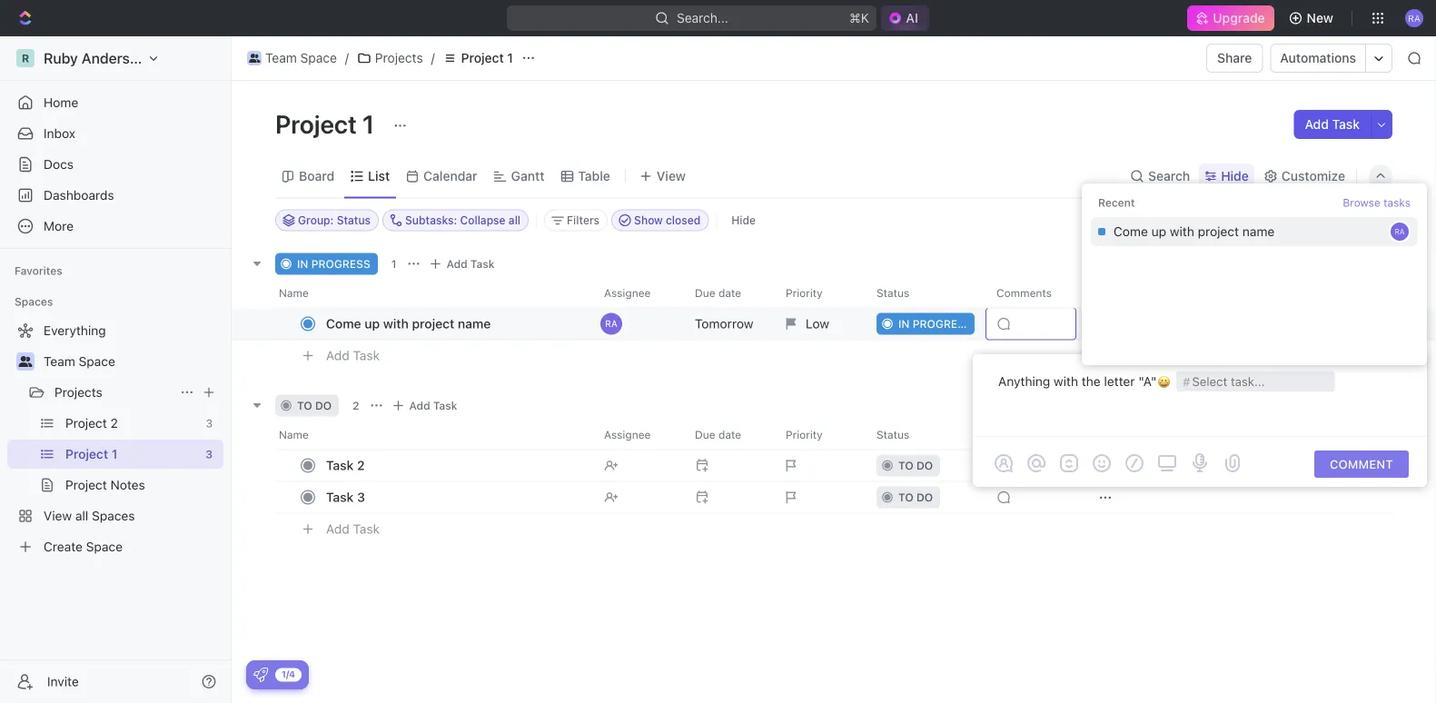 Task type: locate. For each thing, give the bounding box(es) containing it.
2 right do
[[353, 399, 360, 412]]

0 horizontal spatial up
[[365, 316, 380, 331]]

name
[[1243, 224, 1276, 239], [458, 316, 491, 331]]

projects
[[375, 50, 423, 65], [55, 385, 103, 400]]

calendar
[[424, 169, 478, 184]]

hide
[[1222, 169, 1250, 184], [732, 214, 756, 227]]

1 horizontal spatial with
[[1054, 374, 1079, 389]]

dashboards
[[44, 188, 114, 203]]

0 vertical spatial hide
[[1222, 169, 1250, 184]]

1 horizontal spatial /
[[431, 50, 435, 65]]

"a"
[[1139, 374, 1157, 389]]

/
[[345, 50, 349, 65], [431, 50, 435, 65]]

tree
[[7, 316, 224, 562]]

1 vertical spatial hide
[[732, 214, 756, 227]]

1 horizontal spatial space
[[300, 50, 337, 65]]

2 horizontal spatial with
[[1171, 224, 1195, 239]]

0 horizontal spatial team space
[[44, 354, 115, 369]]

0 horizontal spatial ‎come
[[326, 316, 361, 331]]

0 vertical spatial 2
[[353, 399, 360, 412]]

1 vertical spatial 1
[[363, 109, 375, 139]]

0 horizontal spatial hide
[[732, 214, 756, 227]]

new
[[1308, 10, 1334, 25]]

tree containing team space
[[7, 316, 224, 562]]

0 vertical spatial team
[[265, 50, 297, 65]]

add task down task 3
[[326, 522, 380, 537]]

board link
[[295, 164, 335, 189]]

progress
[[312, 258, 371, 270]]

gantt
[[511, 169, 545, 184]]

browse
[[1344, 196, 1381, 209]]

2 / from the left
[[431, 50, 435, 65]]

calendar link
[[420, 164, 478, 189]]

in
[[297, 258, 309, 270]]

add up ‎come up with project name link
[[447, 258, 468, 270]]

1 horizontal spatial projects
[[375, 50, 423, 65]]

0 vertical spatial team space
[[265, 50, 337, 65]]

gantt link
[[508, 164, 545, 189]]

0 horizontal spatial project 1
[[275, 109, 380, 139]]

1/4
[[282, 669, 295, 680]]

add task up customize
[[1306, 117, 1361, 132]]

2
[[353, 399, 360, 412], [357, 458, 365, 473]]

team space link
[[243, 47, 342, 69], [44, 347, 220, 376]]

3
[[357, 490, 365, 505]]

1 vertical spatial user group image
[[19, 356, 32, 367]]

tree inside sidebar navigation
[[7, 316, 224, 562]]

0 vertical spatial ‎come up with project name
[[1114, 224, 1276, 239]]

0 horizontal spatial name
[[458, 316, 491, 331]]

new button
[[1282, 4, 1345, 33]]

0 vertical spatial projects
[[375, 50, 423, 65]]

0 horizontal spatial team space link
[[44, 347, 220, 376]]

0 vertical spatial project
[[461, 50, 504, 65]]

0 horizontal spatial user group image
[[19, 356, 32, 367]]

0 horizontal spatial ‎come up with project name
[[326, 316, 491, 331]]

search
[[1149, 169, 1191, 184]]

search button
[[1125, 164, 1196, 189]]

1 vertical spatial team
[[44, 354, 75, 369]]

1 horizontal spatial up
[[1152, 224, 1167, 239]]

project
[[1199, 224, 1240, 239], [412, 316, 455, 331]]

1 vertical spatial 2
[[357, 458, 365, 473]]

add
[[1306, 117, 1330, 132], [447, 258, 468, 270], [326, 348, 350, 363], [410, 399, 430, 412], [326, 522, 350, 537]]

1 horizontal spatial team space
[[265, 50, 337, 65]]

add up ‎task 2 link
[[410, 399, 430, 412]]

0 horizontal spatial projects
[[55, 385, 103, 400]]

1 horizontal spatial projects link
[[353, 47, 428, 69]]

1 / from the left
[[345, 50, 349, 65]]

0 vertical spatial name
[[1243, 224, 1276, 239]]

up
[[1152, 224, 1167, 239], [365, 316, 380, 331]]

add up customize
[[1306, 117, 1330, 132]]

0 vertical spatial project
[[1199, 224, 1240, 239]]

0 vertical spatial user group image
[[249, 54, 260, 63]]

Select task... text field
[[1193, 374, 1329, 389]]

‎come
[[1114, 224, 1149, 239], [326, 316, 361, 331]]

ra
[[1396, 228, 1406, 236]]

customize button
[[1259, 164, 1352, 189]]

team space
[[265, 50, 337, 65], [44, 354, 115, 369]]

1 horizontal spatial project
[[1199, 224, 1240, 239]]

‎come up with project name
[[1114, 224, 1276, 239], [326, 316, 491, 331]]

add task button
[[1295, 110, 1372, 139], [425, 253, 502, 275], [318, 345, 387, 367], [388, 395, 465, 417], [318, 519, 387, 540]]

‎come up with project name down search
[[1114, 224, 1276, 239]]

⌘k
[[850, 10, 870, 25]]

team
[[265, 50, 297, 65], [44, 354, 75, 369]]

project inside "project 1" link
[[461, 50, 504, 65]]

list
[[368, 169, 390, 184]]

dashboards link
[[7, 181, 224, 210]]

projects link
[[353, 47, 428, 69], [55, 378, 173, 407]]

sidebar navigation
[[0, 36, 232, 703]]

1 vertical spatial projects
[[55, 385, 103, 400]]

projects inside sidebar navigation
[[55, 385, 103, 400]]

1 vertical spatial up
[[365, 316, 380, 331]]

up down search button
[[1152, 224, 1167, 239]]

home
[[44, 95, 78, 110]]

onboarding checklist button element
[[254, 668, 268, 683]]

1
[[508, 50, 514, 65], [363, 109, 375, 139], [392, 258, 397, 270]]

1 horizontal spatial 1
[[392, 258, 397, 270]]

search...
[[677, 10, 729, 25]]

1 horizontal spatial project 1
[[461, 50, 514, 65]]

‎come up with project name down "progress"
[[326, 316, 491, 331]]

0 horizontal spatial projects link
[[55, 378, 173, 407]]

hide inside button
[[732, 214, 756, 227]]

1 vertical spatial team space
[[44, 354, 115, 369]]

0 vertical spatial 1
[[508, 50, 514, 65]]

0 vertical spatial projects link
[[353, 47, 428, 69]]

0 horizontal spatial team
[[44, 354, 75, 369]]

2 vertical spatial with
[[1054, 374, 1079, 389]]

invite
[[47, 674, 79, 689]]

upgrade link
[[1188, 5, 1275, 31]]

1 vertical spatial projects link
[[55, 378, 173, 407]]

user group image inside tree
[[19, 356, 32, 367]]

1 vertical spatial project 1
[[275, 109, 380, 139]]

0 horizontal spatial space
[[79, 354, 115, 369]]

team inside tree
[[44, 354, 75, 369]]

project
[[461, 50, 504, 65], [275, 109, 357, 139]]

‎come down "progress"
[[326, 316, 361, 331]]

up down "progress"
[[365, 316, 380, 331]]

user group image inside team space link
[[249, 54, 260, 63]]

table
[[578, 169, 611, 184]]

2 right ‎task
[[357, 458, 365, 473]]

1 vertical spatial with
[[383, 316, 409, 331]]

add task for add task "button" on top of do
[[326, 348, 380, 363]]

‎task 2
[[326, 458, 365, 473]]

‎come down recent
[[1114, 224, 1149, 239]]

1 horizontal spatial hide
[[1222, 169, 1250, 184]]

add task button down task 3
[[318, 519, 387, 540]]

0 horizontal spatial /
[[345, 50, 349, 65]]

space inside sidebar navigation
[[79, 354, 115, 369]]

0 horizontal spatial project
[[412, 316, 455, 331]]

1 vertical spatial space
[[79, 354, 115, 369]]

user group image
[[249, 54, 260, 63], [19, 356, 32, 367]]

1 horizontal spatial team space link
[[243, 47, 342, 69]]

1 vertical spatial ‎come up with project name
[[326, 316, 491, 331]]

1 horizontal spatial project
[[461, 50, 504, 65]]

with
[[1171, 224, 1195, 239], [383, 316, 409, 331], [1054, 374, 1079, 389]]

1 horizontal spatial user group image
[[249, 54, 260, 63]]

task
[[1333, 117, 1361, 132], [471, 258, 495, 270], [353, 348, 380, 363], [433, 399, 458, 412], [326, 490, 354, 505], [353, 522, 380, 537]]

1 horizontal spatial ‎come
[[1114, 224, 1149, 239]]

add task up do
[[326, 348, 380, 363]]

project 1
[[461, 50, 514, 65], [275, 109, 380, 139]]

home link
[[7, 88, 224, 117]]

space
[[300, 50, 337, 65], [79, 354, 115, 369]]

tasks
[[1384, 196, 1412, 209]]

2 vertical spatial 1
[[392, 258, 397, 270]]

the
[[1082, 374, 1101, 389]]

task 3
[[326, 490, 365, 505]]

1 vertical spatial team space link
[[44, 347, 220, 376]]

1 vertical spatial project
[[275, 109, 357, 139]]

0 vertical spatial team space link
[[243, 47, 342, 69]]

0 horizontal spatial with
[[383, 316, 409, 331]]

2 horizontal spatial 1
[[508, 50, 514, 65]]

table link
[[575, 164, 611, 189]]

add task
[[1306, 117, 1361, 132], [447, 258, 495, 270], [326, 348, 380, 363], [410, 399, 458, 412], [326, 522, 380, 537]]

docs
[[44, 157, 74, 172]]

0 vertical spatial project 1
[[461, 50, 514, 65]]

comment button
[[1315, 451, 1410, 478]]



Task type: vqa. For each thing, say whether or not it's contained in the screenshot.
SEARCH STATUSES... field
no



Task type: describe. For each thing, give the bounding box(es) containing it.
share button
[[1207, 44, 1264, 73]]

inbox link
[[7, 119, 224, 148]]

in progress
[[297, 258, 371, 270]]

to
[[297, 399, 312, 412]]

2 inside ‎task 2 link
[[357, 458, 365, 473]]

automations
[[1281, 50, 1357, 65]]

onboarding checklist button image
[[254, 668, 268, 683]]

add task button up ‎task 2 link
[[388, 395, 465, 417]]

add task for add task "button" over customize
[[1306, 117, 1361, 132]]

1 vertical spatial name
[[458, 316, 491, 331]]

favorites
[[15, 264, 62, 277]]

anything
[[999, 374, 1051, 389]]

hide inside dropdown button
[[1222, 169, 1250, 184]]

share
[[1218, 50, 1253, 65]]

list link
[[365, 164, 390, 189]]

0 vertical spatial space
[[300, 50, 337, 65]]

comment
[[1331, 458, 1394, 471]]

customize
[[1282, 169, 1346, 184]]

0 horizontal spatial 1
[[363, 109, 375, 139]]

automations button
[[1272, 45, 1366, 72]]

Search tasks... text field
[[1211, 207, 1392, 234]]

team space inside tree
[[44, 354, 115, 369]]

board
[[299, 169, 335, 184]]

anything with the letter "a" 😀
[[999, 374, 1171, 390]]

inbox
[[44, 126, 75, 141]]

spaces
[[15, 295, 53, 308]]

recent
[[1099, 196, 1136, 209]]

hide button
[[1200, 164, 1255, 189]]

0 horizontal spatial project
[[275, 109, 357, 139]]

1 horizontal spatial name
[[1243, 224, 1276, 239]]

‎come up with project name link
[[322, 311, 590, 337]]

with inside anything with the letter "a" 😀
[[1054, 374, 1079, 389]]

do
[[315, 399, 332, 412]]

😀
[[1158, 376, 1171, 390]]

add down task 3
[[326, 522, 350, 537]]

hide button
[[725, 210, 764, 231]]

upgrade
[[1214, 10, 1266, 25]]

docs link
[[7, 150, 224, 179]]

projects link inside tree
[[55, 378, 173, 407]]

browse tasks
[[1344, 196, 1412, 209]]

add task up ‎task 2 link
[[410, 399, 458, 412]]

add task button up ‎come up with project name link
[[425, 253, 502, 275]]

add up do
[[326, 348, 350, 363]]

letter
[[1105, 374, 1136, 389]]

‎task
[[326, 458, 354, 473]]

0 vertical spatial with
[[1171, 224, 1195, 239]]

project 1 link
[[439, 47, 518, 69]]

add task button up customize
[[1295, 110, 1372, 139]]

favorites button
[[7, 260, 70, 282]]

add task for add task "button" underneath task 3
[[326, 522, 380, 537]]

1 vertical spatial ‎come
[[326, 316, 361, 331]]

1 horizontal spatial team
[[265, 50, 297, 65]]

‎task 2 link
[[322, 453, 590, 479]]

0 vertical spatial up
[[1152, 224, 1167, 239]]

add task up ‎come up with project name link
[[447, 258, 495, 270]]

1 horizontal spatial ‎come up with project name
[[1114, 224, 1276, 239]]

0 vertical spatial ‎come
[[1114, 224, 1149, 239]]

add task button up do
[[318, 345, 387, 367]]

to do
[[297, 399, 332, 412]]

task 3 link
[[322, 484, 590, 511]]

1 vertical spatial project
[[412, 316, 455, 331]]



